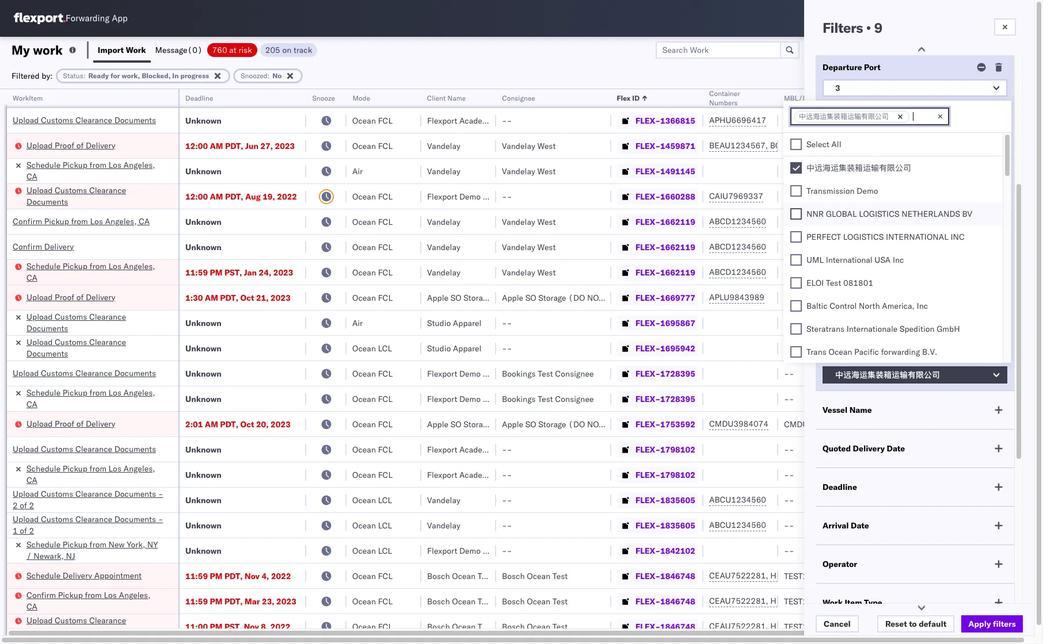 Task type: locate. For each thing, give the bounding box(es) containing it.
from for 'schedule pickup from los angeles, ca' link corresponding to vandelay
[[90, 160, 106, 170]]

numbers for container numbers
[[709, 98, 738, 107]]

2 test123456 from the top
[[784, 597, 833, 607]]

from inside the schedule pickup from new york, ny / newark, nj
[[90, 540, 106, 550]]

1 vertical spatial flex-1846748
[[636, 597, 695, 607]]

2 vertical spatial flex-1846748
[[636, 622, 695, 632]]

0 vertical spatial port
[[864, 62, 881, 73]]

0 vertical spatial oct
[[240, 293, 254, 303]]

numbers down container on the top of the page
[[709, 98, 738, 107]]

name inside "button"
[[448, 94, 466, 102]]

3 flexport academy from the top
[[427, 470, 493, 480]]

documents
[[114, 115, 156, 125], [26, 197, 68, 207], [26, 323, 68, 334], [26, 349, 68, 359], [114, 368, 156, 379], [114, 444, 156, 455], [114, 489, 156, 499], [114, 514, 156, 525], [26, 627, 68, 638]]

apparel for ocean lcl
[[453, 343, 481, 354]]

1 : from the left
[[83, 71, 85, 80]]

pickup inside the schedule pickup from new york, ny / newark, nj
[[63, 540, 87, 550]]

from for schedule pickup from new york, ny / newark, nj 'link'
[[90, 540, 106, 550]]

1 vertical spatial proof
[[55, 292, 74, 303]]

12:00
[[185, 141, 208, 151], [185, 191, 208, 202]]

pickup inside confirm pickup from los angeles, ca
[[58, 590, 83, 601]]

1 abcu1234560 from the top
[[709, 495, 766, 505]]

mode button
[[347, 92, 410, 103]]

3 test123456 from the top
[[784, 622, 833, 632]]

1728395 down 1695942
[[660, 369, 695, 379]]

numbers inside container numbers
[[709, 98, 738, 107]]

schedule pickup from los angeles, ca for flexport demo consignee
[[26, 388, 155, 410]]

gaurav up netherlands
[[928, 191, 954, 202]]

1 vertical spatial arrival
[[823, 521, 849, 531]]

205
[[265, 45, 280, 55]]

4 jawla from the top
[[956, 242, 976, 252]]

1 3 from the top
[[835, 83, 840, 93]]

1 vertical spatial work
[[823, 598, 843, 609]]

None checkbox
[[790, 139, 802, 150], [790, 162, 802, 174], [790, 185, 802, 197], [790, 277, 802, 289], [790, 324, 802, 335], [790, 139, 802, 150], [790, 162, 802, 174], [790, 185, 802, 197], [790, 277, 802, 289], [790, 324, 802, 335]]

pickup for schedule pickup from new york, ny / newark, nj 'link'
[[63, 540, 87, 550]]

forwarding
[[66, 13, 110, 24]]

1 vertical spatial air
[[352, 318, 363, 328]]

0 vertical spatial ceau7522281, hlxu6269489, hlxu8034992
[[709, 571, 888, 581]]

flexport demo consignee
[[427, 191, 521, 202], [427, 369, 521, 379], [427, 394, 521, 404]]

schedule pickup from los angeles, ca link for flexport academy
[[26, 463, 163, 486]]

fcl
[[378, 115, 393, 126], [378, 141, 393, 151], [378, 191, 393, 202], [378, 217, 393, 227], [378, 242, 393, 252], [378, 267, 393, 278], [378, 293, 393, 303], [378, 369, 393, 379], [378, 394, 393, 404], [378, 419, 393, 430], [378, 445, 393, 455], [378, 470, 393, 480], [378, 571, 393, 582], [378, 597, 393, 607], [378, 622, 393, 632]]

205 on track
[[265, 45, 312, 55]]

3 ceau7522281, hlxu6269489, hlxu8034992 from the top
[[709, 622, 888, 632]]

gaurav jawla up inc at the right of the page
[[928, 217, 976, 227]]

pm up 11:59 pm pdt, mar 23, 2023
[[210, 571, 222, 582]]

2 vertical spatial proof
[[55, 419, 74, 429]]

2 studio from the top
[[427, 343, 451, 354]]

logistics
[[859, 209, 900, 219], [843, 232, 884, 242]]

2 button
[[823, 191, 1007, 208]]

confirm pickup from los angeles, ca link up confirm delivery link
[[13, 216, 150, 227]]

deadline down quoted
[[823, 482, 857, 493]]

1 horizontal spatial operator
[[928, 94, 956, 102]]

0 vertical spatial nov
[[245, 571, 260, 582]]

2 gaurav jawla from the top
[[928, 191, 976, 202]]

test123456 down work item type
[[784, 622, 833, 632]]

12:00 left jun
[[185, 141, 208, 151]]

16 flex- from the top
[[636, 495, 660, 506]]

- inside upload customs clearance documents - 2 of 2
[[158, 489, 163, 499]]

0 vertical spatial air
[[352, 166, 363, 176]]

container numbers button
[[704, 87, 767, 108]]

4 schedule from the top
[[26, 464, 61, 474]]

1 vertical spatial 1798102
[[660, 470, 695, 480]]

upload proof of delivery button for 2:01 am pdt, oct 20, 2023
[[26, 418, 115, 431]]

1 vertical spatial 1835605
[[660, 521, 695, 531]]

12 flex- from the top
[[636, 394, 660, 404]]

1 vertical spatial abcd1234560
[[709, 242, 766, 252]]

1 jawla from the top
[[956, 141, 976, 151]]

angeles, inside 'button'
[[124, 261, 155, 271]]

pm right 11:00
[[210, 622, 222, 632]]

jawla down savant
[[956, 141, 976, 151]]

: for snoozed
[[267, 71, 270, 80]]

1 vertical spatial ceau7522281, hlxu6269489, hlxu8034992
[[709, 596, 888, 607]]

resize handle column header for mbl/mawb numbers
[[908, 89, 922, 645]]

2 right 1
[[29, 526, 34, 536]]

jawla up bv
[[956, 191, 976, 202]]

am left jun
[[210, 141, 223, 151]]

by:
[[42, 71, 53, 81]]

studio apparel for air
[[427, 318, 481, 328]]

11:59 for 11:59 pm pdt, mar 23, 2023
[[185, 597, 208, 607]]

1 vertical spatial studio apparel
[[427, 343, 481, 354]]

1 horizontal spatial work
[[823, 598, 843, 609]]

gaurav up default
[[928, 571, 954, 582]]

1 vertical spatial upload proof of delivery
[[26, 292, 115, 303]]

6 resize handle column header from the left
[[598, 89, 611, 645]]

0 vertical spatial 中远海运集装箱运输有限公司
[[799, 112, 889, 121]]

jawla for 4,
[[956, 571, 976, 582]]

workitem button
[[7, 92, 167, 103]]

1 vertical spatial deadline
[[823, 482, 857, 493]]

: left no
[[267, 71, 270, 80]]

b.v.
[[922, 347, 937, 358]]

479017491
[[784, 293, 829, 303]]

6 unknown from the top
[[185, 343, 222, 354]]

pm
[[210, 267, 222, 278], [210, 571, 222, 582], [210, 597, 222, 607], [210, 622, 222, 632]]

Search Shipments (/) text field
[[823, 10, 934, 27]]

0 vertical spatial studio apparel
[[427, 318, 481, 328]]

0 vertical spatial deadline
[[185, 94, 213, 102]]

hlxu8034992 down item
[[831, 622, 888, 632]]

of for 2:01 upload proof of delivery link
[[76, 419, 84, 429]]

oct left 20,
[[240, 419, 254, 430]]

tcnu1234565
[[831, 140, 887, 151]]

1 vertical spatial port
[[851, 118, 867, 128]]

flex-1728395 down flex-1695942 in the right bottom of the page
[[636, 369, 695, 379]]

1 vertical spatial 3
[[835, 258, 840, 269]]

2 vertical spatial confirm
[[26, 590, 56, 601]]

apply filters button
[[962, 616, 1023, 633]]

10 resize handle column header from the left
[[983, 89, 997, 645]]

中远海运集装箱运输有限公司 up final port
[[807, 163, 911, 173]]

2023 right 23,
[[276, 597, 296, 607]]

2 1846748 from the top
[[660, 597, 695, 607]]

name right vessel
[[850, 405, 872, 416]]

resize handle column header for deadline
[[292, 89, 306, 645]]

port for arrival port
[[851, 118, 867, 128]]

1 vertical spatial nov
[[244, 622, 259, 632]]

1 upload proof of delivery button from the top
[[26, 140, 115, 152]]

3 flex-1662119 from the top
[[636, 267, 695, 278]]

3 button down international
[[823, 255, 1007, 272]]

1:30 am pdt, oct 21, 2023
[[185, 293, 291, 303]]

hlxu6269489, for 11:00 pm pst, nov 8, 2022
[[770, 622, 829, 632]]

2 vertical spatial 3
[[835, 314, 840, 325]]

6 ocean fcl from the top
[[352, 267, 393, 278]]

3 button
[[823, 79, 1007, 97], [823, 255, 1007, 272], [823, 311, 1007, 328]]

2 hlxu6269489, from the top
[[770, 596, 829, 607]]

1 1846748 from the top
[[660, 571, 695, 582]]

2 inside 2 button
[[835, 195, 840, 205]]

numbers up arrival port
[[826, 94, 854, 102]]

vessel name
[[823, 405, 872, 416]]

pm up 11:00 pm pst, nov 8, 2022
[[210, 597, 222, 607]]

client
[[427, 94, 446, 102]]

2 arrival from the top
[[823, 521, 849, 531]]

2 upload proof of delivery button from the top
[[26, 292, 115, 304]]

2023 right 20,
[[271, 419, 291, 430]]

2 vertical spatial 1846748
[[660, 622, 695, 632]]

snooze
[[312, 94, 335, 102]]

0 vertical spatial apparel
[[453, 318, 481, 328]]

1 1662119 from the top
[[660, 217, 695, 227]]

gaurav up inc at the right of the page
[[928, 217, 954, 227]]

0 horizontal spatial date
[[851, 521, 869, 531]]

4 schedule pickup from los angeles, ca from the top
[[26, 464, 155, 486]]

1846748 for 11:59 pm pdt, mar 23, 2023
[[660, 597, 695, 607]]

test123456 up work item type
[[784, 571, 833, 582]]

flex-1835605 for upload customs clearance documents - 2 of 2
[[636, 495, 695, 506]]

0 vertical spatial arrival
[[823, 118, 849, 128]]

中远海运集装箱运输有限公司 down mbl/mawb numbers button
[[799, 112, 889, 121]]

upload customs clearance documents - 2 of 2
[[13, 489, 163, 511]]

pst, for nov
[[224, 622, 242, 632]]

1 ceau7522281, from the top
[[709, 571, 768, 581]]

test123456 for 11:59 pm pdt, mar 23, 2023
[[784, 597, 833, 607]]

nov left 4,
[[245, 571, 260, 582]]

8 unknown from the top
[[185, 394, 222, 404]]

0 vertical spatial studio
[[427, 318, 451, 328]]

inc right the usa
[[893, 255, 904, 265]]

deadline down progress
[[185, 94, 213, 102]]

international
[[826, 255, 873, 265]]

0 vertical spatial abcd1234560
[[709, 216, 766, 227]]

2023
[[275, 141, 295, 151], [273, 267, 293, 278], [271, 293, 291, 303], [271, 419, 291, 430], [276, 597, 296, 607]]

from inside 'button'
[[90, 261, 106, 271]]

14 ocean fcl from the top
[[352, 597, 393, 607]]

port down file exception
[[864, 62, 881, 73]]

3 pm from the top
[[210, 597, 222, 607]]

1 vertical spatial 12:00
[[185, 191, 208, 202]]

0 vertical spatial test123456
[[784, 571, 833, 582]]

1 vertical spatial operator
[[823, 560, 857, 570]]

resize handle column header for mode
[[408, 89, 421, 645]]

1 west from the top
[[537, 141, 556, 151]]

3 down control
[[835, 314, 840, 325]]

11 ocean fcl from the top
[[352, 445, 393, 455]]

upload
[[13, 115, 39, 125], [26, 140, 53, 151], [26, 185, 53, 195], [26, 292, 53, 303], [26, 312, 53, 322], [26, 337, 53, 347], [13, 368, 39, 379], [26, 419, 53, 429], [13, 444, 39, 455], [13, 489, 39, 499], [13, 514, 39, 525], [26, 616, 53, 626]]

aplu9843989
[[709, 292, 765, 303]]

12:00 for 12:00 am pdt, jun 27, 2023
[[185, 141, 208, 151]]

pdt, up 11:59 pm pdt, mar 23, 2023
[[224, 571, 243, 582]]

ca for 'schedule pickup from los angeles, ca' link corresponding to vandelay
[[26, 171, 37, 182]]

schedule pickup from los angeles, ca for vandelay
[[26, 160, 155, 182]]

no
[[273, 71, 282, 80]]

confirm pickup from los angeles, ca link down schedule delivery appointment button
[[26, 590, 163, 613]]

work right import
[[126, 45, 146, 55]]

0 vertical spatial flex-1662119
[[636, 217, 695, 227]]

3 button for departure port
[[823, 79, 1007, 97]]

date
[[887, 444, 905, 454], [851, 521, 869, 531]]

id
[[633, 94, 640, 102]]

中远海运集装箱运输有限公司 down "forwarding"
[[835, 370, 940, 381]]

2023 right 21,
[[271, 293, 291, 303]]

0 vertical spatial proof
[[55, 140, 74, 151]]

consignee inside the consignee button
[[502, 94, 535, 102]]

confirm inside confirm pickup from los angeles, ca
[[26, 590, 56, 601]]

1 vertical spatial abcu1234560
[[709, 520, 766, 531]]

2 hlxu8034992 from the top
[[831, 596, 888, 607]]

am for 12:00 am pdt, jun 27, 2023
[[210, 141, 223, 151]]

confirm pickup from los angeles, ca button
[[13, 216, 150, 228], [26, 590, 163, 614]]

2 bookings test consignee from the top
[[502, 394, 594, 404]]

gaurav jawla
[[928, 141, 976, 151], [928, 191, 976, 202], [928, 217, 976, 227], [928, 242, 976, 252], [928, 571, 976, 582]]

clearance inside upload customs clearance documents - 2 of 2
[[75, 489, 112, 499]]

0 vertical spatial flex-1728395
[[636, 369, 695, 379]]

port up tcnu1234565
[[851, 118, 867, 128]]

work left item
[[823, 598, 843, 609]]

pickup inside 'button'
[[63, 261, 87, 271]]

confirm pickup from los angeles, ca down schedule delivery appointment button
[[26, 590, 151, 612]]

0 horizontal spatial operator
[[823, 560, 857, 570]]

baltic control north america, inc
[[807, 301, 928, 311]]

6 flexport from the top
[[427, 470, 457, 480]]

name for carrier name
[[852, 294, 875, 304]]

3 11:59 from the top
[[185, 597, 208, 607]]

1 vertical spatial 3 button
[[823, 255, 1007, 272]]

vessel
[[823, 405, 848, 416]]

gaurav jawla down bv
[[928, 242, 976, 252]]

numbers inside mbl/mawb numbers button
[[826, 94, 854, 102]]

1 vertical spatial 11:59
[[185, 571, 208, 582]]

2 gaurav from the top
[[928, 191, 954, 202]]

0 vertical spatial 1846748
[[660, 571, 695, 582]]

1 flex-1835605 from the top
[[636, 495, 695, 506]]

flex-1695942 button
[[617, 341, 698, 357], [617, 341, 698, 357]]

1 oct from the top
[[240, 293, 254, 303]]

upload customs clearance documents - 1 of 2 button
[[13, 514, 166, 538]]

3 up eloi test 081801
[[835, 258, 840, 269]]

bookings test consignee
[[502, 369, 594, 379], [502, 394, 594, 404]]

jawla up inc at the right of the page
[[956, 217, 976, 227]]

1660288
[[660, 191, 695, 202]]

pst, for jan
[[224, 267, 242, 278]]

jawla down bv
[[956, 242, 976, 252]]

pdt, left jun
[[225, 141, 243, 151]]

am right 1:30
[[205, 293, 218, 303]]

confirm delivery
[[13, 242, 74, 252]]

name for consignee name
[[865, 349, 888, 360]]

risk
[[239, 45, 252, 55]]

flex-1728395 button
[[617, 366, 698, 382], [617, 366, 698, 382], [617, 391, 698, 407], [617, 391, 698, 407]]

5 flexport from the top
[[427, 445, 457, 455]]

flex-1835605 for upload customs clearance documents - 1 of 2
[[636, 521, 695, 531]]

list box containing select all
[[784, 133, 1003, 645]]

confirm pickup from los angeles, ca button up confirm delivery link
[[13, 216, 150, 228]]

nj
[[66, 551, 75, 562]]

0 vertical spatial work
[[126, 45, 146, 55]]

None text field
[[912, 112, 923, 121]]

3 button up omkar on the right top of the page
[[823, 79, 1007, 97]]

4 ocean fcl from the top
[[352, 217, 393, 227]]

1 vertical spatial upload proof of delivery button
[[26, 292, 115, 304]]

name down 081801
[[852, 294, 875, 304]]

upload proof of delivery for 2:01 am pdt, oct 20, 2023
[[26, 419, 115, 429]]

1846748
[[660, 571, 695, 582], [660, 597, 695, 607], [660, 622, 695, 632]]

documents inside upload customs clearance documents - 1 of 2
[[114, 514, 156, 525]]

confirm pickup from los angeles, ca button down schedule delivery appointment button
[[26, 590, 163, 614]]

0 vertical spatial 1728395
[[660, 369, 695, 379]]

ceau7522281, hlxu6269489, hlxu8034992 for 11:00 pm pst, nov 8, 2022
[[709, 622, 888, 632]]

1 vertical spatial 1662119
[[660, 242, 695, 252]]

pdt, for 23,
[[224, 597, 243, 607]]

studio for air
[[427, 318, 451, 328]]

workitem
[[13, 94, 43, 102]]

pdt, left mar
[[224, 597, 243, 607]]

upload proof of delivery link for 1:30
[[26, 292, 115, 303]]

6 schedule from the top
[[26, 571, 61, 581]]

3 schedule from the top
[[26, 388, 61, 398]]

1846748 for 11:59 pm pdt, nov 4, 2022
[[660, 571, 695, 582]]

flex-1842102
[[636, 546, 695, 556]]

3 schedule pickup from los angeles, ca link from the top
[[26, 387, 163, 410]]

confirm inside button
[[13, 242, 42, 252]]

control
[[830, 301, 857, 311]]

0 vertical spatial upload proof of delivery link
[[26, 140, 115, 151]]

flex-1728395 up flex-1753592
[[636, 394, 695, 404]]

1728395 up the 1753592
[[660, 394, 695, 404]]

0 vertical spatial flex-1846748
[[636, 571, 695, 582]]

2 vertical spatial academy
[[459, 470, 493, 480]]

17 flex- from the top
[[636, 521, 660, 531]]

4 lcl from the top
[[378, 546, 392, 556]]

0 horizontal spatial :
[[83, 71, 85, 80]]

ca for 3rd 'schedule pickup from los angeles, ca' link from the bottom
[[26, 273, 37, 283]]

: left the "ready"
[[83, 71, 85, 80]]

schedule pickup from los angeles, ca link for vandelay
[[26, 159, 163, 182]]

5 vandelay west from the top
[[502, 267, 556, 278]]

arrival port
[[823, 118, 867, 128]]

upload customs clearance documents
[[13, 115, 156, 125], [26, 185, 126, 207], [26, 312, 126, 334], [26, 337, 126, 359], [13, 368, 156, 379], [13, 444, 156, 455], [26, 616, 126, 638]]

2 vertical spatial flexport academy
[[427, 470, 493, 480]]

upload proof of delivery button
[[26, 140, 115, 152], [26, 292, 115, 304], [26, 418, 115, 431]]

None checkbox
[[790, 208, 802, 220], [790, 231, 802, 243], [790, 254, 802, 266], [790, 301, 802, 312], [790, 347, 802, 358], [790, 208, 802, 220], [790, 231, 802, 243], [790, 254, 802, 266], [790, 301, 802, 312], [790, 347, 802, 358]]

2 flex-1662119 from the top
[[636, 242, 695, 252]]

0 vertical spatial abcu1234560
[[709, 495, 766, 505]]

pdt, down 11:59 pm pst, jan 24, 2023
[[220, 293, 238, 303]]

mar
[[245, 597, 260, 607]]

work inside button
[[126, 45, 146, 55]]

upload inside upload customs clearance documents - 1 of 2
[[13, 514, 39, 525]]

gaurav jawla for 19,
[[928, 191, 976, 202]]

documents inside upload customs clearance documents - 2 of 2
[[114, 489, 156, 499]]

1798102
[[660, 445, 695, 455], [660, 470, 695, 480]]

2 vertical spatial upload proof of delivery button
[[26, 418, 115, 431]]

usa
[[875, 255, 891, 265]]

1 1835605 from the top
[[660, 495, 695, 506]]

2022 right 4,
[[271, 571, 291, 582]]

from for flexport demo consignee 'schedule pickup from los angeles, ca' link
[[90, 388, 106, 398]]

ceau7522281, hlxu6269489, hlxu8034992 for 11:59 pm pdt, mar 23, 2023
[[709, 596, 888, 607]]

consignee
[[502, 94, 535, 102], [483, 191, 521, 202], [823, 349, 863, 360], [483, 369, 521, 379], [555, 369, 594, 379], [483, 394, 521, 404], [555, 394, 594, 404]]

gaurav down omkar on the right top of the page
[[928, 141, 954, 151]]

am left aug
[[210, 191, 223, 202]]

0 vertical spatial 3
[[835, 83, 840, 93]]

1 vertical spatial flex-1835605
[[636, 521, 695, 531]]

customs inside upload customs clearance documents - 2 of 2
[[41, 489, 73, 499]]

import work button
[[93, 37, 151, 63]]

7 resize handle column header from the left
[[690, 89, 704, 645]]

1 upload proof of delivery link from the top
[[26, 140, 115, 151]]

2 vertical spatial 2022
[[270, 622, 290, 632]]

flex-1846748
[[636, 571, 695, 582], [636, 597, 695, 607], [636, 622, 695, 632]]

2 jawla from the top
[[956, 191, 976, 202]]

file exception
[[846, 45, 900, 55]]

2 1662119 from the top
[[660, 242, 695, 252]]

pm for 11:59 pm pst, jan 24, 2023
[[210, 267, 222, 278]]

from for the top the confirm pickup from los angeles, ca link
[[71, 216, 88, 227]]

1 horizontal spatial date
[[887, 444, 905, 454]]

1846748 for 11:00 pm pst, nov 8, 2022
[[660, 622, 695, 632]]

omkar savant
[[928, 115, 979, 126]]

2 ocean lcl from the top
[[352, 495, 392, 506]]

0 vertical spatial academy
[[459, 115, 493, 126]]

3 button up "forwarding"
[[823, 311, 1007, 328]]

gaurav down netherlands
[[928, 242, 954, 252]]

2 upload proof of delivery from the top
[[26, 292, 115, 303]]

2 3 button from the top
[[823, 255, 1007, 272]]

12:00 left aug
[[185, 191, 208, 202]]

1 flex-1846748 from the top
[[636, 571, 695, 582]]

angeles,
[[124, 160, 155, 170], [105, 216, 137, 227], [124, 261, 155, 271], [124, 388, 155, 398], [124, 464, 155, 474], [119, 590, 151, 601]]

hlxu8034992 up item
[[831, 571, 888, 581]]

2 ceau7522281, from the top
[[709, 596, 768, 607]]

9 ocean fcl from the top
[[352, 394, 393, 404]]

1 gaurav jawla from the top
[[928, 141, 976, 151]]

pdt, left 20,
[[220, 419, 238, 430]]

1835605
[[660, 495, 695, 506], [660, 521, 695, 531]]

15 ocean fcl from the top
[[352, 622, 393, 632]]

of for upload proof of delivery link related to 1:30
[[76, 292, 84, 303]]

mode
[[352, 94, 370, 102]]

1 vertical spatial test123456
[[784, 597, 833, 607]]

am for 2:01 am pdt, oct 20, 2023
[[205, 419, 218, 430]]

schedule inside the schedule pickup from new york, ny / newark, nj
[[26, 540, 61, 550]]

4 gaurav from the top
[[928, 242, 954, 252]]

2 schedule from the top
[[26, 261, 61, 271]]

default
[[919, 619, 947, 630]]

2:01
[[185, 419, 203, 430]]

resize handle column header
[[165, 89, 178, 645], [292, 89, 306, 645], [333, 89, 347, 645], [408, 89, 421, 645], [482, 89, 496, 645], [598, 89, 611, 645], [690, 89, 704, 645], [765, 89, 778, 645], [908, 89, 922, 645], [983, 89, 997, 645], [1014, 89, 1028, 645]]

1 horizontal spatial numbers
[[826, 94, 854, 102]]

schedule inside schedule delivery appointment link
[[26, 571, 61, 581]]

8 resize handle column header from the left
[[765, 89, 778, 645]]

2 vertical spatial ceau7522281,
[[709, 622, 768, 632]]

1662119
[[660, 217, 695, 227], [660, 242, 695, 252], [660, 267, 695, 278]]

1:30
[[185, 293, 203, 303]]

1 arrival from the top
[[823, 118, 849, 128]]

0 vertical spatial date
[[887, 444, 905, 454]]

status
[[63, 71, 83, 80]]

1 vertical spatial confirm
[[13, 242, 42, 252]]

2 up 1
[[13, 501, 18, 511]]

logistics up (firms
[[859, 209, 900, 219]]

2 proof from the top
[[55, 292, 74, 303]]

0 vertical spatial ceau7522281,
[[709, 571, 768, 581]]

of for first upload proof of delivery link
[[76, 140, 84, 151]]

flex1459871
[[784, 141, 838, 151]]

proof for 2:01 am pdt, oct 20, 2023
[[55, 419, 74, 429]]

name right client
[[448, 94, 466, 102]]

: for status
[[83, 71, 85, 80]]

2023 right 24,
[[273, 267, 293, 278]]

app
[[112, 13, 128, 24]]

nov for 8,
[[244, 622, 259, 632]]

2 vertical spatial 中远海运集装箱运输有限公司
[[835, 370, 940, 381]]

pst, down 11:59 pm pdt, mar 23, 2023
[[224, 622, 242, 632]]

1 vertical spatial hlxu6269489,
[[770, 596, 829, 607]]

pickup for 3rd 'schedule pickup from los angeles, ca' link from the bottom
[[63, 261, 87, 271]]

2 flex-1835605 from the top
[[636, 521, 695, 531]]

list box
[[784, 133, 1003, 645]]

from inside confirm pickup from los angeles, ca
[[85, 590, 102, 601]]

port up transmission demo
[[844, 174, 860, 184]]

2 ceau7522281, hlxu6269489, hlxu8034992 from the top
[[709, 596, 888, 607]]

0 vertical spatial bookings test consignee
[[502, 369, 594, 379]]

7 fcl from the top
[[378, 293, 393, 303]]

Search Work text field
[[656, 41, 781, 58]]

3 hlxu6269489, from the top
[[770, 622, 829, 632]]

1 vertical spatial ceau7522281,
[[709, 596, 768, 607]]

angeles, for the top the confirm pickup from los angeles, ca link
[[105, 216, 137, 227]]

1 vertical spatial upload proof of delivery link
[[26, 292, 115, 303]]

2 vertical spatial 1662119
[[660, 267, 695, 278]]

hlxu8034992 up cancel button
[[831, 596, 888, 607]]

oct for 21,
[[240, 293, 254, 303]]

2 vertical spatial 3 button
[[823, 311, 1007, 328]]

5 unknown from the top
[[185, 318, 222, 328]]

pm for 11:00 pm pst, nov 8, 2022
[[210, 622, 222, 632]]

pickup for 'schedule pickup from los angeles, ca' link corresponding to vandelay
[[63, 160, 87, 170]]

2022 right 8,
[[270, 622, 290, 632]]

apparel for air
[[453, 318, 481, 328]]

work
[[126, 45, 146, 55], [823, 598, 843, 609]]

flex-1835605 button
[[617, 493, 698, 509], [617, 493, 698, 509], [617, 518, 698, 534], [617, 518, 698, 534]]

pst, left the jan
[[224, 267, 242, 278]]

1 vertical spatial pst,
[[224, 622, 242, 632]]

ca inside 'button'
[[26, 273, 37, 283]]

0 vertical spatial hlxu8034992
[[831, 571, 888, 581]]

pm up 1:30 am pdt, oct 21, 2023
[[210, 267, 222, 278]]

2022 right the 19,
[[277, 191, 297, 202]]

中远海运集装箱运输有限公司
[[799, 112, 889, 121], [807, 163, 911, 173], [835, 370, 940, 381]]

0 vertical spatial 1798102
[[660, 445, 695, 455]]

2 studio apparel from the top
[[427, 343, 481, 354]]

13 unknown from the top
[[185, 546, 222, 556]]

schedule pickup from los angeles, ca button
[[26, 261, 163, 285]]

oct left 21,
[[240, 293, 254, 303]]

1 vertical spatial confirm pickup from los angeles, ca
[[26, 590, 151, 612]]

inc up spedition
[[917, 301, 928, 311]]

2 vertical spatial flex-1662119
[[636, 267, 695, 278]]

pdt, for 27,
[[225, 141, 243, 151]]

angeles, for the confirm pickup from los angeles, ca link to the bottom
[[119, 590, 151, 601]]

12 unknown from the top
[[185, 521, 222, 531]]

eloi test 081801
[[807, 278, 873, 288]]

2 vertical spatial hlxu6269489,
[[770, 622, 829, 632]]

0 horizontal spatial inc
[[893, 255, 904, 265]]

2 vertical spatial upload proof of delivery
[[26, 419, 115, 429]]

test123456 up cancel
[[784, 597, 833, 607]]

nov left 8,
[[244, 622, 259, 632]]

from for 'schedule pickup from los angeles, ca' link related to flexport academy
[[90, 464, 106, 474]]

name down internationale
[[865, 349, 888, 360]]

from
[[90, 160, 106, 170], [71, 216, 88, 227], [90, 261, 106, 271], [90, 388, 106, 398], [90, 464, 106, 474], [90, 540, 106, 550], [85, 590, 102, 601]]

pdt, left aug
[[225, 191, 243, 202]]

flex-1846748 for 11:00 pm pst, nov 8, 2022
[[636, 622, 695, 632]]

gaurav jawla up default
[[928, 571, 976, 582]]

work,
[[122, 71, 140, 80]]

pdt, for 20,
[[220, 419, 238, 430]]

at
[[229, 45, 236, 55]]

perfect logistics international inc
[[807, 232, 965, 242]]

operator up omkar on the right top of the page
[[928, 94, 956, 102]]

1 flex-1728395 from the top
[[636, 369, 695, 379]]

ca inside confirm pickup from los angeles, ca
[[26, 602, 37, 612]]

2023 right 27,
[[275, 141, 295, 151]]

bosch ocean test
[[427, 571, 493, 582], [502, 571, 568, 582], [427, 597, 493, 607], [502, 597, 568, 607], [427, 622, 493, 632], [502, 622, 568, 632]]

gaurav jawla down omkar savant
[[928, 141, 976, 151]]

confirm pickup from los angeles, ca up confirm delivery link
[[13, 216, 150, 227]]

flex-1695867
[[636, 318, 695, 328]]

0 vertical spatial flex-1835605
[[636, 495, 695, 506]]

1 horizontal spatial :
[[267, 71, 270, 80]]

2 vertical spatial abcd1234560
[[709, 267, 766, 277]]

bookings
[[502, 369, 536, 379], [502, 394, 536, 404]]

hlxu6269489, for 11:59 pm pdt, nov 4, 2022
[[770, 571, 829, 581]]

3
[[835, 83, 840, 93], [835, 258, 840, 269], [835, 314, 840, 325]]

3 lcl from the top
[[378, 521, 392, 531]]

2 1835605 from the top
[[660, 521, 695, 531]]

operator down arrival date
[[823, 560, 857, 570]]

1 vertical spatial flex-1798102
[[636, 470, 695, 480]]

flex-1491145 button
[[617, 163, 698, 179], [617, 163, 698, 179]]

0 vertical spatial 1662119
[[660, 217, 695, 227]]

ca for flexport demo consignee 'schedule pickup from los angeles, ca' link
[[26, 399, 37, 410]]

1 flexport academy from the top
[[427, 115, 493, 126]]

3 up mbl/mawb numbers
[[835, 83, 840, 93]]

am right 2:01
[[205, 419, 218, 430]]

nov for 4,
[[245, 571, 260, 582]]

2 up global
[[835, 195, 840, 205]]

1 abcd1234560 from the top
[[709, 216, 766, 227]]

--
[[502, 115, 512, 126], [784, 115, 794, 126], [784, 166, 794, 176], [502, 191, 512, 202], [784, 217, 794, 227], [784, 242, 794, 252], [784, 267, 794, 278], [502, 318, 512, 328], [784, 318, 794, 328], [502, 343, 512, 354], [784, 343, 794, 354], [784, 369, 794, 379], [784, 394, 794, 404], [502, 445, 512, 455], [784, 445, 794, 455], [502, 470, 512, 480], [784, 470, 794, 480], [502, 495, 512, 506], [784, 495, 794, 506], [502, 521, 512, 531], [784, 521, 794, 531], [502, 546, 512, 556], [784, 546, 794, 556]]

2 vertical spatial ceau7522281, hlxu6269489, hlxu8034992
[[709, 622, 888, 632]]

0 vertical spatial confirm pickup from los angeles, ca
[[13, 216, 150, 227]]

jawla up apply at the right bottom
[[956, 571, 976, 582]]

action
[[1003, 45, 1028, 55]]

logistics up uml international usa inc
[[843, 232, 884, 242]]

0 vertical spatial 11:59
[[185, 267, 208, 278]]

gaurav jawla up bv
[[928, 191, 976, 202]]

2 pst, from the top
[[224, 622, 242, 632]]

3 flex-1846748 from the top
[[636, 622, 695, 632]]

1 pm from the top
[[210, 267, 222, 278]]

numbers
[[826, 94, 854, 102], [709, 98, 738, 107]]

0 vertical spatial pst,
[[224, 267, 242, 278]]



Task type: vqa. For each thing, say whether or not it's contained in the screenshot.


Task type: describe. For each thing, give the bounding box(es) containing it.
11:00
[[185, 622, 208, 632]]

schedule pickup from los angeles, ca inside 'button'
[[26, 261, 155, 283]]

jawla for 19,
[[956, 191, 976, 202]]

15 fcl from the top
[[378, 622, 393, 632]]

4 button
[[823, 135, 1007, 153]]

flex-1846748 for 11:59 pm pdt, nov 4, 2022
[[636, 571, 695, 582]]

12:00 am pdt, jun 27, 2023
[[185, 141, 295, 151]]

apply filters
[[968, 619, 1016, 630]]

3 gaurav from the top
[[928, 217, 954, 227]]

savant
[[954, 115, 979, 126]]

3 1662119 from the top
[[660, 267, 695, 278]]

cmdu3984074
[[709, 419, 769, 429]]

5 ocean fcl from the top
[[352, 242, 393, 252]]

23,
[[262, 597, 274, 607]]

1 upload proof of delivery from the top
[[26, 140, 115, 151]]

11 flex- from the top
[[636, 369, 660, 379]]

angeles, for flexport demo consignee 'schedule pickup from los angeles, ca' link
[[124, 388, 155, 398]]

upload proof of delivery for 1:30 am pdt, oct 21, 2023
[[26, 292, 115, 303]]

arrival for arrival port
[[823, 118, 849, 128]]

13 ocean fcl from the top
[[352, 571, 393, 582]]

ca for the confirm pickup from los angeles, ca link to the bottom
[[26, 602, 37, 612]]

1
[[13, 526, 18, 536]]

schedule pickup from new york, ny / newark, nj
[[26, 540, 158, 562]]

4 flexport from the top
[[427, 394, 457, 404]]

select
[[807, 139, 829, 150]]

aphu6696417
[[709, 115, 766, 126]]

confirm pickup from los angeles, ca for the top the confirm pickup from los angeles, ca link
[[13, 216, 150, 227]]

flex-1669777
[[636, 293, 695, 303]]

schedule inside schedule pickup from los angeles, ca 'button'
[[26, 261, 61, 271]]

1491145
[[660, 166, 695, 176]]

batch action button
[[960, 41, 1036, 58]]

bozo1234565,
[[770, 140, 829, 151]]

1 horizontal spatial inc
[[917, 301, 928, 311]]

11:59 pm pdt, mar 23, 2023
[[185, 597, 296, 607]]

gmbh
[[937, 324, 960, 334]]

760
[[212, 45, 227, 55]]

ready
[[88, 71, 109, 80]]

2 fcl from the top
[[378, 141, 393, 151]]

0 vertical spatial operator
[[928, 94, 956, 102]]

delivery inside button
[[63, 571, 92, 581]]

14 fcl from the top
[[378, 597, 393, 607]]

2 flexport academy from the top
[[427, 445, 493, 455]]

0 vertical spatial inc
[[893, 255, 904, 265]]

clearance inside upload customs clearance documents - 1 of 2
[[75, 514, 112, 525]]

confirm delivery link
[[13, 241, 74, 252]]

test123456 for 11:00 pm pst, nov 8, 2022
[[784, 622, 833, 632]]

0 vertical spatial confirm pickup from los angeles, ca button
[[13, 216, 150, 228]]

eloi
[[807, 278, 824, 288]]

2 bookings from the top
[[502, 394, 536, 404]]

perfect
[[807, 232, 841, 242]]

8 flex- from the top
[[636, 293, 660, 303]]

2023 for 2:01 am pdt, oct 20, 2023
[[271, 419, 291, 430]]

upload customs clearance documents - 1 of 2
[[13, 514, 163, 536]]

2 vandelay west from the top
[[502, 166, 556, 176]]

cancel
[[824, 619, 851, 630]]

3 west from the top
[[537, 217, 556, 227]]

name for client name
[[448, 94, 466, 102]]

7 unknown from the top
[[185, 369, 222, 379]]

10 ocean fcl from the top
[[352, 419, 393, 430]]

confirm pickup from los angeles, ca for the confirm pickup from los angeles, ca link to the bottom
[[26, 590, 151, 612]]

schedule for flexport demo shipper
[[26, 540, 61, 550]]

3 flexport demo consignee from the top
[[427, 394, 521, 404]]

file
[[846, 45, 860, 55]]

1 unknown from the top
[[185, 115, 222, 126]]

schedule for vandelay
[[26, 160, 61, 170]]

forwarding app
[[66, 13, 128, 24]]

pickup for flexport demo consignee 'schedule pickup from los angeles, ca' link
[[63, 388, 87, 398]]

3 gaurav jawla from the top
[[928, 217, 976, 227]]

of inside upload customs clearance documents - 2 of 2
[[20, 501, 27, 511]]

container numbers
[[709, 89, 740, 107]]

2022 for 12:00 am pdt, aug 19, 2022
[[277, 191, 297, 202]]

中远海运集装箱运输有限公司 button
[[823, 367, 1007, 384]]

1 vertical spatial confirm pickup from los angeles, ca link
[[26, 590, 163, 613]]

beau1234567,
[[709, 140, 768, 151]]

reset
[[885, 619, 907, 630]]

11:59 for 11:59 pm pdt, nov 4, 2022
[[185, 571, 208, 582]]

work
[[33, 42, 63, 58]]

2 west from the top
[[537, 166, 556, 176]]

1459871
[[660, 141, 695, 151]]

my work
[[12, 42, 63, 58]]

8 fcl from the top
[[378, 369, 393, 379]]

consignee button
[[496, 92, 600, 103]]

2:01 am pdt, oct 20, 2023
[[185, 419, 291, 430]]

resize handle column header for flex id
[[690, 89, 704, 645]]

2022 for 11:00 pm pst, nov 8, 2022
[[270, 622, 290, 632]]

omkar
[[928, 115, 952, 126]]

0 vertical spatial logistics
[[859, 209, 900, 219]]

resize handle column header for client name
[[482, 89, 496, 645]]

port for departure port
[[864, 62, 881, 73]]

hlxu6269489, for 11:59 pm pdt, mar 23, 2023
[[770, 596, 829, 607]]

ca for 'schedule pickup from los angeles, ca' link related to flexport academy
[[26, 475, 37, 486]]

2022 for 11:59 pm pdt, nov 4, 2022
[[271, 571, 291, 582]]

pickup for 'schedule pickup from los angeles, ca' link related to flexport academy
[[63, 464, 87, 474]]

9 fcl from the top
[[378, 394, 393, 404]]

14 flex- from the top
[[636, 445, 660, 455]]

mbl/mawb
[[784, 94, 824, 102]]

2 flex- from the top
[[636, 141, 660, 151]]

am for 1:30 am pdt, oct 21, 2023
[[205, 293, 218, 303]]

arrival for arrival date
[[823, 521, 849, 531]]

pm for 11:59 pm pdt, nov 4, 2022
[[210, 571, 222, 582]]

8,
[[261, 622, 268, 632]]

2 flex-1798102 from the top
[[636, 470, 695, 480]]

air for studio apparel
[[352, 318, 363, 328]]

schedule for flexport academy
[[26, 464, 61, 474]]

upload customs clearance documents - 2 of 2 button
[[13, 488, 166, 513]]

中远海运集装箱运输有限公司 inside "list box"
[[807, 163, 911, 173]]

11 unknown from the top
[[185, 495, 222, 506]]

13 flex- from the top
[[636, 419, 660, 430]]

7 flexport from the top
[[427, 546, 457, 556]]

steratrans
[[807, 324, 845, 334]]

shipper
[[483, 546, 511, 556]]

5 west from the top
[[537, 267, 556, 278]]

customs inside upload customs clearance documents - 1 of 2
[[41, 514, 73, 525]]

reset to default
[[885, 619, 947, 630]]

for
[[110, 71, 120, 80]]

2 up /
[[29, 501, 34, 511]]

flex id
[[617, 94, 640, 102]]

hlxu8034992 for 11:59 pm pdt, nov 4, 2022
[[831, 571, 888, 581]]

quoted delivery date
[[823, 444, 905, 454]]

1 ocean fcl from the top
[[352, 115, 393, 126]]

2 1798102 from the top
[[660, 470, 695, 480]]

container
[[709, 89, 740, 98]]

jawla for 27,
[[956, 141, 976, 151]]

forwarding
[[881, 347, 920, 358]]

11:00 pm pst, nov 8, 2022
[[185, 622, 290, 632]]

ca for the top the confirm pickup from los angeles, ca link
[[139, 216, 150, 227]]

flexport. image
[[14, 13, 66, 24]]

15 flex- from the top
[[636, 470, 660, 480]]

- inside upload customs clearance documents - 1 of 2
[[158, 514, 163, 525]]

schedule delivery appointment button
[[26, 570, 142, 583]]

4 vandelay west from the top
[[502, 242, 556, 252]]

3 for terminal (firms code)
[[835, 258, 840, 269]]

schedule delivery appointment link
[[26, 570, 142, 582]]

gaurav for 4,
[[928, 571, 954, 582]]

6 flex- from the top
[[636, 242, 660, 252]]

2 ocean fcl from the top
[[352, 141, 393, 151]]

numbers for mbl/mawb numbers
[[826, 94, 854, 102]]

10 flex- from the top
[[636, 343, 660, 354]]

schedule pickup from los angeles, ca for flexport academy
[[26, 464, 155, 486]]

port for final port
[[844, 174, 860, 184]]

11 fcl from the top
[[378, 445, 393, 455]]

angeles, for 'schedule pickup from los angeles, ca' link corresponding to vandelay
[[124, 160, 155, 170]]

081801
[[843, 278, 873, 288]]

in
[[172, 71, 179, 80]]

2 inside upload customs clearance documents - 1 of 2
[[29, 526, 34, 536]]

3 3 from the top
[[835, 314, 840, 325]]

exception
[[862, 45, 900, 55]]

1 vertical spatial confirm pickup from los angeles, ca button
[[26, 590, 163, 614]]

27,
[[260, 141, 273, 151]]

studio apparel for ocean lcl
[[427, 343, 481, 354]]

ceau7522281, for 11:59 pm pdt, mar 23, 2023
[[709, 596, 768, 607]]

upload proof of delivery button for 1:30 am pdt, oct 21, 2023
[[26, 292, 115, 304]]

deadline inside 'button'
[[185, 94, 213, 102]]

5 flex- from the top
[[636, 217, 660, 227]]

1 horizontal spatial deadline
[[823, 482, 857, 493]]

schedule pickup from new york, ny / newark, nj link
[[26, 539, 163, 562]]

7 flex- from the top
[[636, 267, 660, 278]]

jan
[[244, 267, 257, 278]]

11:59 for 11:59 pm pst, jan 24, 2023
[[185, 267, 208, 278]]

beau1234567, bozo1234565, tcnu1234565
[[709, 140, 887, 151]]

3 unknown from the top
[[185, 217, 222, 227]]

3 flex- from the top
[[636, 166, 660, 176]]

schedule pickup from los angeles, ca link for flexport demo consignee
[[26, 387, 163, 410]]

reset to default button
[[877, 616, 955, 633]]

los inside 'button'
[[109, 261, 121, 271]]

2 schedule pickup from los angeles, ca link from the top
[[26, 261, 163, 284]]

angeles, for 3rd 'schedule pickup from los angeles, ca' link from the bottom
[[124, 261, 155, 271]]

from for 3rd 'schedule pickup from los angeles, ca' link from the bottom
[[90, 261, 106, 271]]

3 jawla from the top
[[956, 217, 976, 227]]

upload customs clearance documents - 1 of 2 link
[[13, 514, 166, 537]]

1 ocean lcl from the top
[[352, 343, 392, 354]]

3 flexport from the top
[[427, 369, 457, 379]]

import work
[[98, 45, 146, 55]]

track
[[294, 45, 312, 55]]

gaurav for 27,
[[928, 141, 954, 151]]

21 flex- from the top
[[636, 622, 660, 632]]

1 vertical spatial date
[[851, 521, 869, 531]]

pdt, for 21,
[[220, 293, 238, 303]]

inc
[[951, 232, 965, 242]]

transmission
[[807, 186, 855, 196]]

2023 for 11:59 pm pdt, mar 23, 2023
[[276, 597, 296, 607]]

1695867
[[660, 318, 695, 328]]

confirm for confirm delivery button
[[13, 242, 42, 252]]

schedule delivery appointment
[[26, 571, 142, 581]]

caiu7969337
[[709, 191, 763, 201]]

global
[[826, 209, 857, 219]]

13 fcl from the top
[[378, 571, 393, 582]]

3 resize handle column header from the left
[[333, 89, 347, 645]]

ymluw236679313
[[784, 191, 858, 202]]

1 vertical spatial logistics
[[843, 232, 884, 242]]

uml
[[807, 255, 824, 265]]

progress
[[180, 71, 209, 80]]

aug
[[245, 191, 261, 202]]

mbl/mawb numbers button
[[778, 92, 911, 103]]

studio for ocean lcl
[[427, 343, 451, 354]]

6 fcl from the top
[[378, 267, 393, 278]]

1835605 for upload customs clearance documents - 2 of 2
[[660, 495, 695, 506]]

10 fcl from the top
[[378, 419, 393, 430]]

abcu1234560 for upload customs clearance documents - 2 of 2
[[709, 495, 766, 505]]

3 button for terminal (firms code)
[[823, 255, 1007, 272]]

international
[[886, 232, 949, 242]]

2023 for 12:00 am pdt, jun 27, 2023
[[275, 141, 295, 151]]

1 vandelay west from the top
[[502, 141, 556, 151]]

18 flex- from the top
[[636, 546, 660, 556]]

8 ocean fcl from the top
[[352, 369, 393, 379]]

2 unknown from the top
[[185, 166, 222, 176]]

ceau7522281, for 11:00 pm pst, nov 8, 2022
[[709, 622, 768, 632]]

departure port
[[823, 62, 881, 73]]

2 lcl from the top
[[378, 495, 392, 506]]

0 vertical spatial confirm pickup from los angeles, ca link
[[13, 216, 150, 227]]

type
[[864, 598, 882, 609]]

air for vandelay
[[352, 166, 363, 176]]

1842102
[[660, 546, 695, 556]]

flex
[[617, 94, 631, 102]]

pickup for the top the confirm pickup from los angeles, ca link
[[44, 216, 69, 227]]

1835605 for upload customs clearance documents - 1 of 2
[[660, 521, 695, 531]]

resize handle column header for consignee
[[598, 89, 611, 645]]

11 resize handle column header from the left
[[1014, 89, 1028, 645]]

flex-1366815
[[636, 115, 695, 126]]

3 ocean lcl from the top
[[352, 521, 392, 531]]

ceau7522281, hlxu6269489, hlxu8034992 for 11:59 pm pdt, nov 4, 2022
[[709, 571, 888, 581]]

1 fcl from the top
[[378, 115, 393, 126]]

test123456 for 11:59 pm pdt, nov 4, 2022
[[784, 571, 833, 582]]

10 unknown from the top
[[185, 470, 222, 480]]

7 ocean fcl from the top
[[352, 293, 393, 303]]

1 flex- from the top
[[636, 115, 660, 126]]

item
[[845, 598, 862, 609]]

am for 12:00 am pdt, aug 19, 2022
[[210, 191, 223, 202]]

2 flex-1728395 from the top
[[636, 394, 695, 404]]

(firms
[[858, 230, 888, 240]]

2 abcd1234560 from the top
[[709, 242, 766, 252]]

upload customs clearance documents - 2 of 2 link
[[13, 488, 166, 512]]

upload proof of delivery link for 2:01
[[26, 418, 115, 430]]

12:00 for 12:00 am pdt, aug 19, 2022
[[185, 191, 208, 202]]

angeles, for 'schedule pickup from los angeles, ca' link related to flexport academy
[[124, 464, 155, 474]]

5 fcl from the top
[[378, 242, 393, 252]]

transmission demo
[[807, 186, 878, 196]]

4 gaurav jawla from the top
[[928, 242, 976, 252]]

upload inside upload customs clearance documents - 2 of 2
[[13, 489, 39, 499]]

4 ocean lcl from the top
[[352, 546, 392, 556]]

1 flex-1798102 from the top
[[636, 445, 695, 455]]

pickup for the confirm pickup from los angeles, ca link to the bottom
[[58, 590, 83, 601]]

1 1728395 from the top
[[660, 369, 695, 379]]

11:59 pm pdt, nov 4, 2022
[[185, 571, 291, 582]]

hlxu8034992 for 11:59 pm pdt, mar 23, 2023
[[831, 596, 888, 607]]

of inside upload customs clearance documents - 1 of 2
[[20, 526, 27, 536]]

3 for departure port
[[835, 83, 840, 93]]

1 proof from the top
[[55, 140, 74, 151]]

1366815
[[660, 115, 695, 126]]

9 flex- from the top
[[636, 318, 660, 328]]

ocean inside "list box"
[[829, 347, 852, 358]]

4 flex- from the top
[[636, 191, 660, 202]]

3 vandelay west from the top
[[502, 217, 556, 227]]

3 3 button from the top
[[823, 311, 1007, 328]]

3 fcl from the top
[[378, 191, 393, 202]]

中远海运集装箱运输有限公司 inside 'button'
[[835, 370, 940, 381]]

1 flexport from the top
[[427, 115, 457, 126]]

consignee name
[[823, 349, 888, 360]]

pdt, for 4,
[[224, 571, 243, 582]]

apply
[[968, 619, 991, 630]]

1 bookings from the top
[[502, 369, 536, 379]]

from for the confirm pickup from los angeles, ca link to the bottom
[[85, 590, 102, 601]]

all
[[832, 139, 841, 150]]



